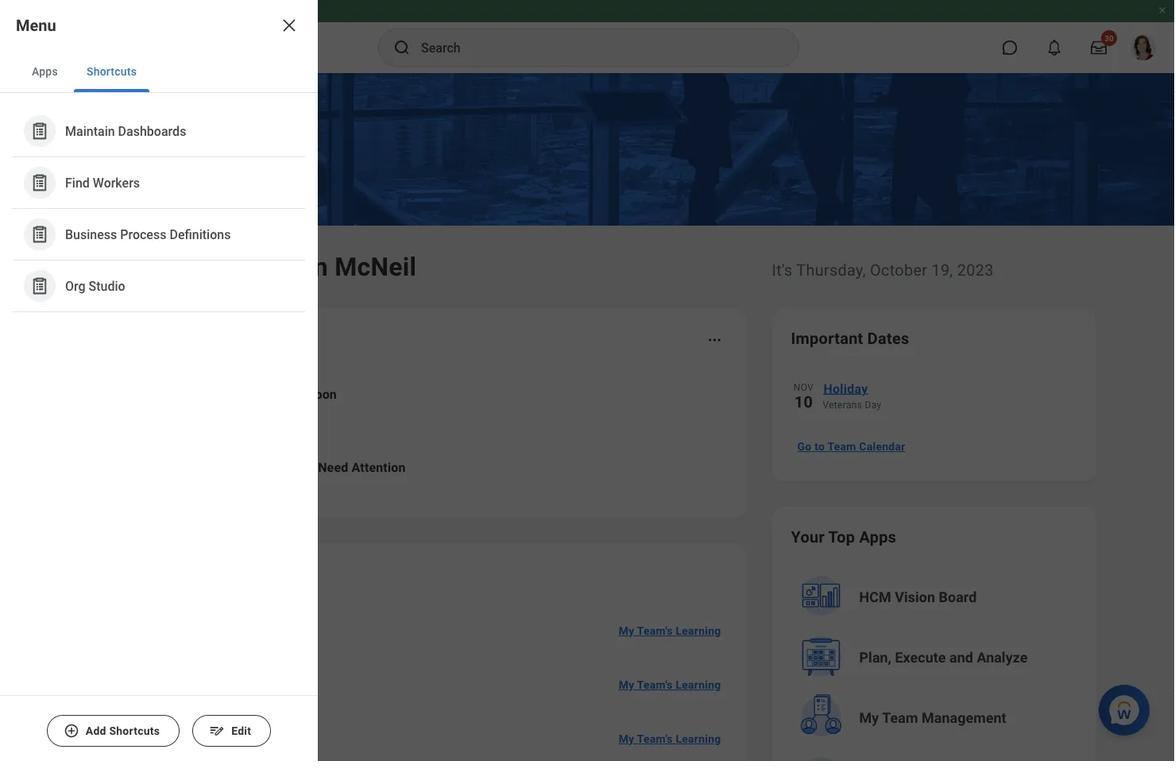 Task type: vqa. For each thing, say whether or not it's contained in the screenshot.
onboarding home image
no



Task type: describe. For each thing, give the bounding box(es) containing it.
maintain dashboards link
[[16, 109, 302, 153]]

it's
[[772, 261, 793, 279]]

that
[[288, 460, 315, 475]]

text edit image
[[209, 723, 225, 739]]

1 vertical spatial shortcuts
[[109, 725, 160, 738]]

1 vertical spatial soon
[[271, 688, 297, 701]]

to
[[815, 440, 825, 453]]

org studio link
[[16, 264, 302, 308]]

required inside maria cardoza required learning due soon
[[152, 742, 197, 755]]

list containing maintain dashboards
[[0, 93, 318, 325]]

clipboard image for business process definitions
[[30, 225, 50, 244]]

good
[[79, 252, 140, 282]]

find
[[65, 175, 90, 190]]

holiday button
[[823, 378, 1077, 399]]

shortcuts button
[[74, 51, 150, 92]]

2023
[[958, 261, 994, 279]]

org
[[65, 278, 86, 294]]

required inside required learning due soon button
[[171, 387, 224, 402]]

day
[[865, 400, 882, 411]]

cardoza
[[189, 724, 238, 739]]

org studio
[[65, 278, 125, 294]]

maria cardoza required learning due soon
[[152, 724, 297, 755]]

apps button
[[19, 51, 71, 92]]

process
[[120, 227, 166, 242]]

mcneil
[[335, 252, 417, 282]]

maintain
[[65, 123, 115, 139]]

thursday,
[[797, 261, 866, 279]]

calendar
[[859, 440, 906, 453]]

search image
[[393, 38, 412, 57]]

have
[[197, 460, 226, 475]]

plan, execute and analyze button
[[793, 630, 1079, 687]]

global navigation dialog
[[0, 0, 318, 761]]

team's for 3rd my team's learning button from the bottom
[[637, 625, 673, 638]]

clipboard image for find workers
[[30, 173, 50, 193]]

close environment banner image
[[1158, 6, 1168, 15]]

10
[[795, 393, 813, 411]]

studio
[[89, 278, 125, 294]]

holiday
[[824, 381, 868, 396]]

3 my team's learning button from the top
[[613, 723, 728, 755]]

expenses
[[229, 460, 285, 475]]

morning,
[[147, 252, 250, 282]]

x image
[[280, 16, 299, 35]]

hcm
[[860, 589, 892, 606]]

hcm vision board button
[[793, 569, 1079, 626]]

important
[[791, 329, 864, 348]]

required learning due soon inside team highlights list
[[152, 688, 297, 701]]

1 my team's learning button from the top
[[613, 615, 728, 647]]

1 vertical spatial due
[[248, 688, 268, 701]]

19,
[[932, 261, 953, 279]]

find workers link
[[16, 161, 302, 205]]

my for 1st my team's learning button from the bottom
[[619, 733, 635, 746]]

and
[[950, 650, 974, 666]]

analyze
[[977, 650, 1028, 666]]

my team management button
[[793, 690, 1079, 747]]

due inside maria cardoza required learning due soon
[[248, 742, 268, 755]]

maria
[[152, 724, 186, 739]]

top
[[829, 528, 855, 546]]

learning inside button
[[227, 387, 278, 402]]

add
[[86, 725, 106, 738]]

workers
[[93, 175, 140, 190]]

apps inside button
[[32, 65, 58, 78]]

required learning due soon button
[[98, 372, 728, 436]]

shortcuts inside tab list
[[87, 65, 137, 78]]

notifications large image
[[1047, 40, 1063, 56]]

my team's learning for 3rd my team's learning button from the bottom
[[619, 625, 721, 638]]

plan,
[[860, 650, 892, 666]]

you have expenses that need attention button
[[98, 436, 728, 499]]

my for second my team's learning button
[[619, 679, 635, 692]]



Task type: locate. For each thing, give the bounding box(es) containing it.
team
[[828, 440, 857, 453], [882, 710, 918, 727]]

business process definitions link
[[16, 212, 302, 257]]

inbox large image
[[1091, 40, 1107, 56]]

maintain dashboards
[[65, 123, 186, 139]]

my for 3rd my team's learning button from the bottom
[[619, 625, 635, 638]]

clipboard image inside maintain dashboards link
[[30, 121, 50, 141]]

plus circle image
[[63, 723, 79, 739]]

go to team calendar
[[798, 440, 906, 453]]

clipboard image
[[30, 173, 50, 193], [30, 225, 50, 244]]

you have expenses that need attention
[[171, 460, 406, 475]]

2 vertical spatial my team's learning
[[619, 733, 721, 746]]

1 vertical spatial clipboard image
[[30, 225, 50, 244]]

1 team's from the top
[[637, 625, 673, 638]]

required learning due soon inside button
[[171, 387, 337, 402]]

clipboard image left org
[[30, 276, 50, 296]]

team inside go to team calendar button
[[828, 440, 857, 453]]

holiday veterans day
[[823, 381, 882, 411]]

clipboard image inside org studio link
[[30, 276, 50, 296]]

1 clipboard image from the top
[[30, 121, 50, 141]]

edit
[[231, 725, 251, 738]]

banner
[[0, 0, 1176, 73]]

management
[[922, 710, 1007, 727]]

2 clipboard image from the top
[[30, 276, 50, 296]]

your top apps
[[791, 528, 897, 546]]

go to team calendar button
[[791, 431, 912, 463]]

apps right top
[[860, 528, 897, 546]]

clipboard image inside find workers link
[[30, 173, 50, 193]]

veterans
[[823, 400, 863, 411]]

required up have
[[171, 387, 224, 402]]

logan
[[257, 252, 328, 282]]

required learning due soon up edit 'button'
[[152, 688, 297, 701]]

0 vertical spatial soon
[[307, 387, 337, 402]]

soon
[[307, 387, 337, 402], [271, 688, 297, 701], [271, 742, 297, 755]]

clipboard image left find
[[30, 173, 50, 193]]

1 vertical spatial my team's learning button
[[613, 669, 728, 701]]

clipboard image
[[30, 121, 50, 141], [30, 276, 50, 296]]

menu
[[16, 16, 56, 35]]

my team management
[[860, 710, 1007, 727]]

2 my team's learning button from the top
[[613, 669, 728, 701]]

apps inside good morning, logan mcneil main content
[[860, 528, 897, 546]]

team's for second my team's learning button
[[637, 679, 673, 692]]

team inside my team management button
[[882, 710, 918, 727]]

1 vertical spatial team's
[[637, 679, 673, 692]]

1 vertical spatial my team's learning
[[619, 679, 721, 692]]

team highlights list
[[98, 604, 728, 761]]

soon inside maria cardoza required learning due soon
[[271, 742, 297, 755]]

0 vertical spatial required
[[171, 387, 224, 402]]

required learning due soon
[[171, 387, 337, 402], [152, 688, 297, 701]]

good morning, logan mcneil main content
[[0, 73, 1176, 761]]

0 vertical spatial apps
[[32, 65, 58, 78]]

clipboard image inside business process definitions link
[[30, 225, 50, 244]]

add shortcuts button
[[47, 715, 180, 747]]

business process definitions
[[65, 227, 231, 242]]

1 vertical spatial clipboard image
[[30, 276, 50, 296]]

october
[[870, 261, 928, 279]]

0 vertical spatial team
[[828, 440, 857, 453]]

clipboard image for org studio
[[30, 276, 50, 296]]

shortcuts right add
[[109, 725, 160, 738]]

apps down menu
[[32, 65, 58, 78]]

required down maria
[[152, 742, 197, 755]]

you
[[171, 460, 193, 475]]

1 horizontal spatial team
[[882, 710, 918, 727]]

list
[[0, 93, 318, 325]]

team down the execute
[[882, 710, 918, 727]]

need
[[318, 460, 348, 475]]

2 clipboard image from the top
[[30, 225, 50, 244]]

add shortcuts
[[86, 725, 160, 738]]

team's
[[637, 625, 673, 638], [637, 679, 673, 692], [637, 733, 673, 746]]

0 vertical spatial required learning due soon
[[171, 387, 337, 402]]

learning
[[227, 387, 278, 402], [676, 625, 721, 638], [676, 679, 721, 692], [200, 688, 245, 701], [676, 733, 721, 746], [200, 742, 245, 755]]

0 horizontal spatial team
[[828, 440, 857, 453]]

team right to
[[828, 440, 857, 453]]

0 vertical spatial my team's learning
[[619, 625, 721, 638]]

2 vertical spatial soon
[[271, 742, 297, 755]]

my team's learning for 1st my team's learning button from the bottom
[[619, 733, 721, 746]]

tab list
[[0, 51, 318, 93]]

apps
[[32, 65, 58, 78], [860, 528, 897, 546]]

board
[[939, 589, 977, 606]]

attention
[[352, 460, 406, 475]]

my team's learning for second my team's learning button
[[619, 679, 721, 692]]

profile logan mcneil element
[[1122, 30, 1166, 65]]

edit button
[[192, 715, 271, 747]]

maria cardoza button
[[146, 722, 244, 741]]

0 vertical spatial shortcuts
[[87, 65, 137, 78]]

2 team's from the top
[[637, 679, 673, 692]]

2 vertical spatial my team's learning button
[[613, 723, 728, 755]]

my team's learning
[[619, 625, 721, 638], [619, 679, 721, 692], [619, 733, 721, 746]]

clipboard image left business
[[30, 225, 50, 244]]

learning inside maria cardoza required learning due soon
[[200, 742, 245, 755]]

1 vertical spatial required
[[152, 688, 197, 701]]

1 my team's learning from the top
[[619, 625, 721, 638]]

execute
[[895, 650, 946, 666]]

1 vertical spatial required learning due soon
[[152, 688, 297, 701]]

2 vertical spatial team's
[[637, 733, 673, 746]]

plan, execute and analyze
[[860, 650, 1028, 666]]

0 vertical spatial clipboard image
[[30, 173, 50, 193]]

awaiting your action list
[[98, 372, 728, 499]]

shortcuts
[[87, 65, 137, 78], [109, 725, 160, 738]]

2 vertical spatial required
[[152, 742, 197, 755]]

dashboards
[[118, 123, 186, 139]]

3 team's from the top
[[637, 733, 673, 746]]

due
[[281, 387, 304, 402], [248, 688, 268, 701], [248, 742, 268, 755]]

0 vertical spatial clipboard image
[[30, 121, 50, 141]]

3 my team's learning from the top
[[619, 733, 721, 746]]

due inside button
[[281, 387, 304, 402]]

vision
[[895, 589, 936, 606]]

team's for 1st my team's learning button from the bottom
[[637, 733, 673, 746]]

important dates
[[791, 329, 910, 348]]

0 vertical spatial team's
[[637, 625, 673, 638]]

dates
[[868, 329, 910, 348]]

due up the edit at the bottom left of the page
[[248, 688, 268, 701]]

my team's learning button
[[613, 615, 728, 647], [613, 669, 728, 701], [613, 723, 728, 755]]

1 vertical spatial team
[[882, 710, 918, 727]]

0 vertical spatial my team's learning button
[[613, 615, 728, 647]]

0 vertical spatial due
[[281, 387, 304, 402]]

find workers
[[65, 175, 140, 190]]

1 vertical spatial apps
[[860, 528, 897, 546]]

1 clipboard image from the top
[[30, 173, 50, 193]]

required up maria
[[152, 688, 197, 701]]

required learning due soon up expenses
[[171, 387, 337, 402]]

2 vertical spatial due
[[248, 742, 268, 755]]

my
[[619, 625, 635, 638], [619, 679, 635, 692], [860, 710, 879, 727], [619, 733, 635, 746]]

2 my team's learning from the top
[[619, 679, 721, 692]]

shortcuts up maintain dashboards
[[87, 65, 137, 78]]

due down the edit at the bottom left of the page
[[248, 742, 268, 755]]

go
[[798, 440, 812, 453]]

clipboard image for maintain dashboards
[[30, 121, 50, 141]]

good morning, logan mcneil
[[79, 252, 417, 282]]

hcm vision board
[[860, 589, 977, 606]]

1 horizontal spatial apps
[[860, 528, 897, 546]]

definitions
[[170, 227, 231, 242]]

required
[[171, 387, 224, 402], [152, 688, 197, 701], [152, 742, 197, 755]]

business
[[65, 227, 117, 242]]

soon inside required learning due soon button
[[307, 387, 337, 402]]

0 horizontal spatial apps
[[32, 65, 58, 78]]

tab list containing apps
[[0, 51, 318, 93]]

clipboard image left maintain
[[30, 121, 50, 141]]

due up you have expenses that need attention
[[281, 387, 304, 402]]

it's thursday, october 19, 2023
[[772, 261, 994, 279]]

your
[[791, 528, 825, 546]]

nov 10
[[794, 382, 814, 411]]

nov
[[794, 382, 814, 393]]



